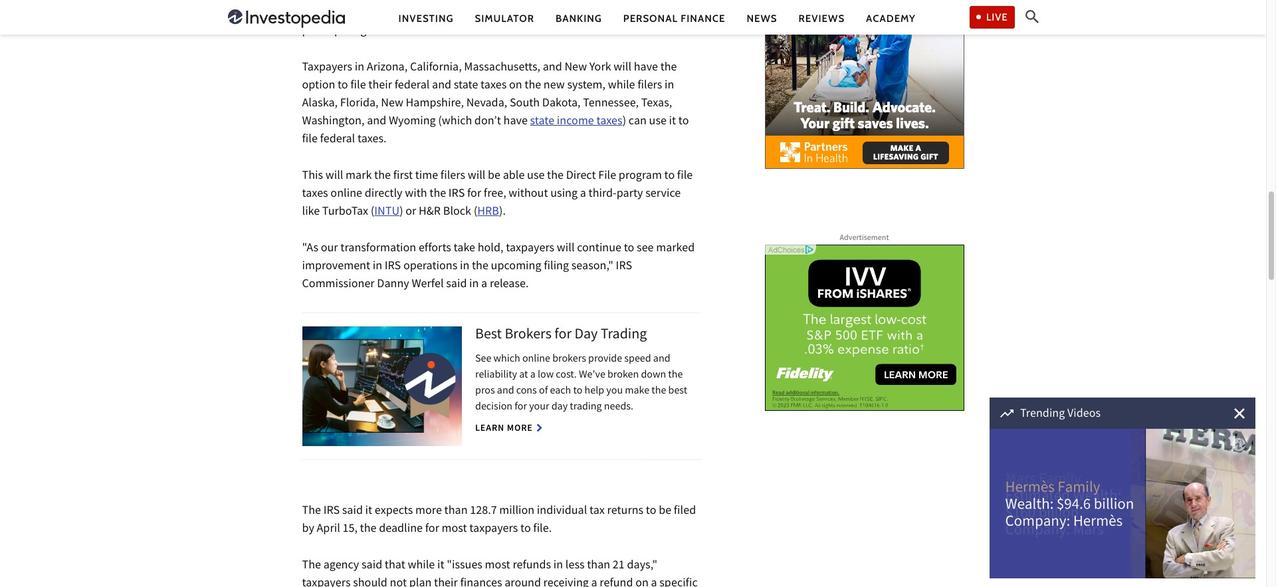 Task type: vqa. For each thing, say whether or not it's contained in the screenshot.
they
no



Task type: locate. For each thing, give the bounding box(es) containing it.
federal left taxes.
[[320, 131, 355, 149]]

direct
[[566, 168, 596, 186]]

1 vertical spatial for
[[468, 186, 482, 203]]

than
[[445, 503, 468, 521], [587, 557, 611, 575]]

this
[[302, 168, 323, 186]]

washington,
[[302, 113, 365, 131]]

while right system, at the left top
[[608, 77, 636, 95]]

simulator link
[[475, 12, 535, 26]]

academy
[[867, 12, 916, 24]]

1 vertical spatial use
[[527, 168, 545, 186]]

use inside ) can use it to file federal taxes.
[[649, 113, 667, 131]]

refund
[[600, 575, 633, 587]]

party
[[617, 186, 643, 203]]

be left filed
[[659, 503, 672, 521]]

first
[[393, 168, 413, 186]]

the left direct
[[547, 168, 564, 186]]

for
[[600, 5, 614, 23], [468, 186, 482, 203], [425, 521, 440, 539]]

while right the that at the left of page
[[408, 557, 435, 575]]

for left free,
[[468, 186, 482, 203]]

0 vertical spatial while
[[608, 77, 636, 95]]

0 vertical spatial than
[[445, 503, 468, 521]]

0 vertical spatial most
[[442, 521, 467, 539]]

in left less
[[554, 557, 563, 575]]

said right april
[[342, 503, 363, 521]]

1 horizontal spatial than
[[587, 557, 611, 575]]

personal
[[624, 12, 678, 24]]

available
[[484, 5, 529, 23]]

don't
[[475, 113, 501, 131]]

to right returns at the bottom of page
[[646, 503, 657, 521]]

taxes left south
[[481, 77, 507, 95]]

taxes left online
[[302, 186, 328, 203]]

1 vertical spatial filers
[[441, 168, 466, 186]]

tennessee,
[[583, 95, 639, 113]]

south
[[510, 95, 540, 113]]

most inside the irs said it expects more than 128.7 million individual tax returns to be filed by april 15, the deadline for most taxpayers to file.
[[442, 521, 467, 539]]

to inside the "as our transformation efforts take hold, taxpayers will continue to see marked improvement in irs operations in the upcoming filing season," irs commissioner danny werfel said in a release.
[[624, 240, 635, 258]]

1 horizontal spatial state
[[530, 113, 555, 131]]

2 horizontal spatial taxes
[[597, 113, 623, 131]]

0 horizontal spatial (
[[371, 203, 375, 221]]

federal inside taxpayers in arizona, california, massachusetts, and new york will have the option to file their federal and state taxes on the new system, while filers in alaska, florida, new hampshire, nevada, south dakota, tennessee, texas, washington, and wyoming (which don't have
[[395, 77, 430, 95]]

1 vertical spatial on
[[636, 575, 649, 587]]

2 vertical spatial for
[[425, 521, 440, 539]]

those
[[617, 5, 645, 23]]

option
[[302, 77, 335, 95]]

a inside this will mark the first time filers will be able use the direct file program to file taxes online directly with the irs for free, without using a third-party service like turbotax (
[[580, 186, 587, 203]]

0 vertical spatial it
[[669, 113, 677, 131]]

the left first
[[374, 168, 391, 186]]

irs inside this will mark the first time filers will be able use the direct file program to file taxes online directly with the irs for free, without using a third-party service like turbotax (
[[449, 186, 465, 203]]

returns
[[608, 503, 644, 521]]

( right turbotax
[[371, 203, 375, 221]]

new right florida,
[[381, 95, 404, 113]]

, which the agency said will be rolled out in phases and is expected to be widely available in mid-march for those in 13 participating states.
[[302, 0, 676, 41]]

filers
[[638, 77, 663, 95], [441, 168, 466, 186]]

a right 'refund'
[[651, 575, 658, 587]]

taxpayers inside the irs said it expects more than 128.7 million individual tax returns to be filed by april 15, the deadline for most taxpayers to file.
[[470, 521, 518, 539]]

0 horizontal spatial taxes
[[302, 186, 328, 203]]

taxpayers
[[302, 59, 353, 77]]

file.
[[534, 521, 552, 539]]

0 horizontal spatial have
[[504, 113, 528, 131]]

be left the able at the left top
[[488, 168, 501, 186]]

while inside taxpayers in arizona, california, massachusetts, and new york will have the option to file their federal and state taxes on the new system, while filers in alaska, florida, new hampshire, nevada, south dakota, tennessee, texas, washington, and wyoming (which don't have
[[608, 77, 636, 95]]

2 vertical spatial file
[[678, 168, 693, 186]]

mid-
[[543, 5, 567, 23]]

will up banking
[[580, 0, 598, 5]]

1 horizontal spatial use
[[649, 113, 667, 131]]

taxpayers
[[506, 240, 555, 258], [470, 521, 518, 539], [302, 575, 351, 587]]

0 horizontal spatial filers
[[441, 168, 466, 186]]

werfel
[[412, 276, 444, 294]]

1 horizontal spatial while
[[608, 77, 636, 95]]

1 vertical spatial federal
[[320, 131, 355, 149]]

for right deadline
[[425, 521, 440, 539]]

it inside ) can use it to file federal taxes.
[[669, 113, 677, 131]]

improvement
[[302, 258, 371, 276]]

file left 'arizona,'
[[351, 77, 366, 95]]

academy link
[[867, 12, 916, 26]]

individual
[[537, 503, 587, 521]]

it inside the agency said that while it "issues most refunds in less than 21 days," taxpayers should not plan their finances around receiving a refund on a specifi
[[438, 557, 445, 575]]

1 horizontal spatial their
[[434, 575, 458, 587]]

in right improvement
[[373, 258, 383, 276]]

their right the plan
[[434, 575, 458, 587]]

the inside the "as our transformation efforts take hold, taxpayers will continue to see marked improvement in irs operations in the upcoming filing season," irs commissioner danny werfel said in a release.
[[472, 258, 489, 276]]

take
[[454, 240, 476, 258]]

in left release. on the left
[[470, 276, 479, 294]]

our
[[321, 240, 338, 258]]

it left "issues
[[438, 557, 445, 575]]

on right nevada,
[[509, 77, 523, 95]]

state up (which
[[454, 77, 478, 95]]

said left the that at the left of page
[[362, 557, 383, 575]]

to
[[420, 5, 431, 23], [338, 77, 348, 95], [679, 113, 689, 131], [665, 168, 675, 186], [624, 240, 635, 258], [646, 503, 657, 521], [521, 521, 531, 539]]

while inside the agency said that while it "issues most refunds in less than 21 days," taxpayers should not plan their finances around receiving a refund on a specifi
[[408, 557, 435, 575]]

1 horizontal spatial filers
[[638, 77, 663, 95]]

a left release. on the left
[[482, 276, 488, 294]]

agency
[[518, 0, 554, 5], [324, 557, 359, 575]]

1 horizontal spatial taxes
[[481, 77, 507, 95]]

state
[[454, 77, 478, 95], [530, 113, 555, 131]]

2 horizontal spatial for
[[600, 5, 614, 23]]

their
[[369, 77, 392, 95], [434, 575, 458, 587]]

the
[[499, 0, 516, 5], [661, 59, 677, 77], [525, 77, 542, 95], [374, 168, 391, 186], [547, 168, 564, 186], [430, 186, 446, 203], [472, 258, 489, 276], [360, 521, 377, 539]]

0 horizontal spatial while
[[408, 557, 435, 575]]

have right don't
[[504, 113, 528, 131]]

have up the texas,
[[634, 59, 658, 77]]

taxes inside this will mark the first time filers will be able use the direct file program to file taxes online directly with the irs for free, without using a third-party service like turbotax (
[[302, 186, 328, 203]]

1 horizontal spatial federal
[[395, 77, 430, 95]]

1 vertical spatial file
[[302, 131, 318, 149]]

0 horizontal spatial agency
[[324, 557, 359, 575]]

said right werfel
[[446, 276, 467, 294]]

less
[[566, 557, 585, 575]]

on right 'refund'
[[636, 575, 649, 587]]

with
[[405, 186, 427, 203]]

use inside this will mark the first time filers will be able use the direct file program to file taxes online directly with the irs for free, without using a third-party service like turbotax (
[[527, 168, 545, 186]]

taxpayers up the agency said that while it "issues most refunds in less than 21 days," taxpayers should not plan their finances around receiving a refund on a specifi at the bottom of page
[[470, 521, 518, 539]]

for left those
[[600, 5, 614, 23]]

irs left see
[[616, 258, 633, 276]]

it right can at top
[[669, 113, 677, 131]]

it left expects
[[366, 503, 373, 521]]

than left 21
[[587, 557, 611, 575]]

1 vertical spatial have
[[504, 113, 528, 131]]

to right the texas,
[[679, 113, 689, 131]]

while
[[608, 77, 636, 95], [408, 557, 435, 575]]

2 vertical spatial taxpayers
[[302, 575, 351, 587]]

be
[[600, 0, 613, 5], [433, 5, 446, 23], [488, 168, 501, 186], [659, 503, 672, 521]]

filers right time
[[441, 168, 466, 186]]

0 vertical spatial taxpayers
[[506, 240, 555, 258]]

time
[[415, 168, 438, 186]]

0 vertical spatial taxes
[[481, 77, 507, 95]]

in
[[666, 0, 676, 5], [531, 5, 541, 23], [647, 5, 657, 23], [355, 59, 365, 77], [665, 77, 675, 95], [373, 258, 383, 276], [460, 258, 470, 276], [470, 276, 479, 294], [554, 557, 563, 575]]

0 vertical spatial file
[[351, 77, 366, 95]]

online
[[331, 186, 362, 203]]

most left "128.7"
[[442, 521, 467, 539]]

said inside the "as our transformation efforts take hold, taxpayers will continue to see marked improvement in irs operations in the upcoming filing season," irs commissioner danny werfel said in a release.
[[446, 276, 467, 294]]

0 horizontal spatial for
[[425, 521, 440, 539]]

be left widely on the left
[[433, 5, 446, 23]]

investopedia homepage image
[[228, 8, 345, 29]]

1 vertical spatial )
[[400, 203, 403, 221]]

will right this
[[326, 168, 343, 186]]

it for to
[[669, 113, 677, 131]]

1 horizontal spatial (
[[474, 203, 478, 221]]

in left 'arizona,'
[[355, 59, 365, 77]]

1 vertical spatial agency
[[324, 557, 359, 575]]

use right can at top
[[649, 113, 667, 131]]

) inside ) can use it to file federal taxes.
[[623, 113, 627, 131]]

0 vertical spatial agency
[[518, 0, 554, 5]]

the left release. on the left
[[472, 258, 489, 276]]

2 vertical spatial taxes
[[302, 186, 328, 203]]

2 vertical spatial it
[[438, 557, 445, 575]]

it for expects
[[366, 503, 373, 521]]

and up dakota,
[[543, 59, 562, 77]]

file
[[351, 77, 366, 95], [302, 131, 318, 149], [678, 168, 693, 186]]

federal up wyoming
[[395, 77, 430, 95]]

1 vertical spatial their
[[434, 575, 458, 587]]

news
[[747, 12, 778, 24]]

0 vertical spatial use
[[649, 113, 667, 131]]

taxes left can at top
[[597, 113, 623, 131]]

taxpayers left should
[[302, 575, 351, 587]]

0 vertical spatial on
[[509, 77, 523, 95]]

to left see
[[624, 240, 635, 258]]

0 horizontal spatial most
[[442, 521, 467, 539]]

agency down '15,'
[[324, 557, 359, 575]]

,
[[461, 0, 464, 5]]

irs right h&r
[[449, 186, 465, 203]]

the down by
[[302, 557, 321, 575]]

1 horizontal spatial most
[[485, 557, 511, 575]]

new left york
[[565, 59, 587, 77]]

) left or
[[400, 203, 403, 221]]

their up wyoming
[[369, 77, 392, 95]]

federal inside ) can use it to file federal taxes.
[[320, 131, 355, 149]]

0 horizontal spatial than
[[445, 503, 468, 521]]

1 vertical spatial taxpayers
[[470, 521, 518, 539]]

intu link
[[375, 203, 400, 221]]

said up banking
[[557, 0, 577, 5]]

21
[[613, 557, 625, 575]]

it inside the irs said it expects more than 128.7 million individual tax returns to be filed by april 15, the deadline for most taxpayers to file.
[[366, 503, 373, 521]]

taxes
[[481, 77, 507, 95], [597, 113, 623, 131], [302, 186, 328, 203]]

1 horizontal spatial new
[[565, 59, 587, 77]]

0 vertical spatial state
[[454, 77, 478, 95]]

1 horizontal spatial file
[[351, 77, 366, 95]]

0 vertical spatial federal
[[395, 77, 430, 95]]

0 horizontal spatial federal
[[320, 131, 355, 149]]

and
[[340, 5, 359, 23], [543, 59, 562, 77], [432, 77, 452, 95], [367, 113, 387, 131]]

2 the from the top
[[302, 557, 321, 575]]

in right out on the top of page
[[666, 0, 676, 5]]

irs
[[449, 186, 465, 203], [385, 258, 401, 276], [616, 258, 633, 276], [324, 503, 340, 521]]

taxes.
[[358, 131, 387, 149]]

the left '15,'
[[302, 503, 321, 521]]

1 horizontal spatial it
[[438, 557, 445, 575]]

1 vertical spatial while
[[408, 557, 435, 575]]

1 vertical spatial the
[[302, 557, 321, 575]]

0 horizontal spatial it
[[366, 503, 373, 521]]

will left continue
[[557, 240, 575, 258]]

to inside , which the agency said will be rolled out in phases and is expected to be widely available in mid-march for those in 13 participating states.
[[420, 5, 431, 23]]

around
[[505, 575, 541, 587]]

and left is
[[340, 5, 359, 23]]

service
[[646, 186, 681, 203]]

0 vertical spatial their
[[369, 77, 392, 95]]

state left income
[[530, 113, 555, 131]]

filing
[[544, 258, 569, 276]]

( inside this will mark the first time filers will be able use the direct file program to file taxes online directly with the irs for free, without using a third-party service like turbotax (
[[371, 203, 375, 221]]

filers up can at top
[[638, 77, 663, 95]]

(which
[[439, 113, 472, 131]]

1 vertical spatial it
[[366, 503, 373, 521]]

0 vertical spatial the
[[302, 503, 321, 521]]

0 horizontal spatial new
[[381, 95, 404, 113]]

and up (which
[[432, 77, 452, 95]]

days,"
[[627, 557, 658, 575]]

1 vertical spatial than
[[587, 557, 611, 575]]

third-
[[589, 186, 617, 203]]

0 horizontal spatial their
[[369, 77, 392, 95]]

to right expected
[[420, 5, 431, 23]]

banking link
[[556, 12, 602, 26]]

than right more
[[445, 503, 468, 521]]

taxpayers right the hold,
[[506, 240, 555, 258]]

the inside the agency said that while it "issues most refunds in less than 21 days," taxpayers should not plan their finances around receiving a refund on a specifi
[[302, 557, 321, 575]]

the inside the irs said it expects more than 128.7 million individual tax returns to be filed by april 15, the deadline for most taxpayers to file.
[[302, 503, 321, 521]]

0 horizontal spatial on
[[509, 77, 523, 95]]

1 horizontal spatial for
[[468, 186, 482, 203]]

widely
[[448, 5, 481, 23]]

0 vertical spatial )
[[623, 113, 627, 131]]

1 ( from the left
[[371, 203, 375, 221]]

file up this
[[302, 131, 318, 149]]

out
[[647, 0, 664, 5]]

irs left '15,'
[[324, 503, 340, 521]]

california,
[[410, 59, 462, 77]]

agency up simulator
[[518, 0, 554, 5]]

0 vertical spatial filers
[[638, 77, 663, 95]]

) left can at top
[[623, 113, 627, 131]]

in left 13
[[647, 5, 657, 23]]

york
[[590, 59, 612, 77]]

most inside the agency said that while it "issues most refunds in less than 21 days," taxpayers should not plan their finances around receiving a refund on a specifi
[[485, 557, 511, 575]]

said inside the agency said that while it "issues most refunds in less than 21 days," taxpayers should not plan their finances around receiving a refund on a specifi
[[362, 557, 383, 575]]

turbotax
[[322, 203, 369, 221]]

( right block
[[474, 203, 478, 221]]

their inside taxpayers in arizona, california, massachusetts, and new york will have the option to file their federal and state taxes on the new system, while filers in alaska, florida, new hampshire, nevada, south dakota, tennessee, texas, washington, and wyoming (which don't have
[[369, 77, 392, 95]]

the up simulator
[[499, 0, 516, 5]]

than inside the irs said it expects more than 128.7 million individual tax returns to be filed by april 15, the deadline for most taxpayers to file.
[[445, 503, 468, 521]]

state income taxes link
[[530, 113, 623, 131]]

1 vertical spatial most
[[485, 557, 511, 575]]

2 horizontal spatial it
[[669, 113, 677, 131]]

1 horizontal spatial )
[[623, 113, 627, 131]]

advertisement region
[[765, 3, 965, 169], [765, 245, 965, 411], [302, 313, 701, 479]]

expects
[[375, 503, 413, 521]]

0 horizontal spatial file
[[302, 131, 318, 149]]

2 horizontal spatial file
[[678, 168, 693, 186]]

1 horizontal spatial on
[[636, 575, 649, 587]]

the inside , which the agency said will be rolled out in phases and is expected to be widely available in mid-march for those in 13 participating states.
[[499, 0, 516, 5]]

file right program
[[678, 168, 693, 186]]

most right "issues
[[485, 557, 511, 575]]

0 horizontal spatial state
[[454, 77, 478, 95]]

agency inside , which the agency said will be rolled out in phases and is expected to be widely available in mid-march for those in 13 participating states.
[[518, 0, 554, 5]]

using
[[551, 186, 578, 203]]

128.7
[[470, 503, 497, 521]]

1 vertical spatial taxes
[[597, 113, 623, 131]]

trending
[[1021, 406, 1066, 424]]

the irs said it expects more than 128.7 million individual tax returns to be filed by april 15, the deadline for most taxpayers to file.
[[302, 503, 696, 539]]

0 horizontal spatial use
[[527, 168, 545, 186]]

transformation
[[341, 240, 416, 258]]

will right york
[[614, 59, 632, 77]]

filers inside taxpayers in arizona, california, massachusetts, and new york will have the option to file their federal and state taxes on the new system, while filers in alaska, florida, new hampshire, nevada, south dakota, tennessee, texas, washington, and wyoming (which don't have
[[638, 77, 663, 95]]

1 horizontal spatial agency
[[518, 0, 554, 5]]

on inside taxpayers in arizona, california, massachusetts, and new york will have the option to file their federal and state taxes on the new system, while filers in alaska, florida, new hampshire, nevada, south dakota, tennessee, texas, washington, and wyoming (which don't have
[[509, 77, 523, 95]]

0 vertical spatial have
[[634, 59, 658, 77]]

the right '15,'
[[360, 521, 377, 539]]

use right the able at the left top
[[527, 168, 545, 186]]

news link
[[747, 12, 778, 26]]

states.
[[369, 23, 402, 41]]

wyoming
[[389, 113, 436, 131]]

not
[[390, 575, 407, 587]]

0 vertical spatial for
[[600, 5, 614, 23]]

close image
[[1235, 408, 1246, 419]]

agency inside the agency said that while it "issues most refunds in less than 21 days," taxpayers should not plan their finances around receiving a refund on a specifi
[[324, 557, 359, 575]]

a right using in the top left of the page
[[580, 186, 587, 203]]

to right program
[[665, 168, 675, 186]]

in inside the agency said that while it "issues most refunds in less than 21 days," taxpayers should not plan their finances around receiving a refund on a specifi
[[554, 557, 563, 575]]

"issues
[[447, 557, 483, 575]]

to right option
[[338, 77, 348, 95]]

1 the from the top
[[302, 503, 321, 521]]



Task type: describe. For each thing, give the bounding box(es) containing it.
upcoming
[[491, 258, 542, 276]]

file inside taxpayers in arizona, california, massachusetts, and new york will have the option to file their federal and state taxes on the new system, while filers in alaska, florida, new hampshire, nevada, south dakota, tennessee, texas, washington, and wyoming (which don't have
[[351, 77, 366, 95]]

finances
[[460, 575, 502, 587]]

for inside this will mark the first time filers will be able use the direct file program to file taxes online directly with the irs for free, without using a third-party service like turbotax (
[[468, 186, 482, 203]]

to left file.
[[521, 521, 531, 539]]

in right tennessee,
[[665, 77, 675, 95]]

mark
[[346, 168, 372, 186]]

phases
[[302, 5, 338, 23]]

tax
[[590, 503, 605, 521]]

be inside the irs said it expects more than 128.7 million individual tax returns to be filed by april 15, the deadline for most taxpayers to file.
[[659, 503, 672, 521]]

irs inside the irs said it expects more than 128.7 million individual tax returns to be filed by april 15, the deadline for most taxpayers to file.
[[324, 503, 340, 521]]

marked
[[657, 240, 695, 258]]

personal finance
[[624, 12, 726, 24]]

15,
[[343, 521, 358, 539]]

reviews link
[[799, 12, 845, 26]]

dakota,
[[543, 95, 581, 113]]

to inside taxpayers in arizona, california, massachusetts, and new york will have the option to file their federal and state taxes on the new system, while filers in alaska, florida, new hampshire, nevada, south dakota, tennessee, texas, washington, and wyoming (which don't have
[[338, 77, 348, 95]]

filers inside this will mark the first time filers will be able use the direct file program to file taxes online directly with the irs for free, without using a third-party service like turbotax (
[[441, 168, 466, 186]]

"as our transformation efforts take hold, taxpayers will continue to see marked improvement in irs operations in the upcoming filing season," irs commissioner danny werfel said in a release.
[[302, 240, 695, 294]]

taxes inside taxpayers in arizona, california, massachusetts, and new york will have the option to file their federal and state taxes on the new system, while filers in alaska, florida, new hampshire, nevada, south dakota, tennessee, texas, washington, and wyoming (which don't have
[[481, 77, 507, 95]]

state income taxes
[[530, 113, 623, 131]]

the left new
[[525, 77, 542, 95]]

participating
[[302, 23, 367, 41]]

irs left operations
[[385, 258, 401, 276]]

file inside this will mark the first time filers will be able use the direct file program to file taxes online directly with the irs for free, without using a third-party service like turbotax (
[[678, 168, 693, 186]]

able
[[503, 168, 525, 186]]

live
[[987, 11, 1009, 23]]

and inside , which the agency said will be rolled out in phases and is expected to be widely available in mid-march for those in 13 participating states.
[[340, 5, 359, 23]]

should
[[353, 575, 388, 587]]

taxpayers inside the agency said that while it "issues most refunds in less than 21 days," taxpayers should not plan their finances around receiving a refund on a specifi
[[302, 575, 351, 587]]

more
[[416, 503, 442, 521]]

which
[[467, 0, 497, 5]]

trending videos
[[1021, 406, 1101, 424]]

hrb link
[[478, 203, 499, 221]]

like
[[302, 203, 320, 221]]

see
[[637, 240, 654, 258]]

system,
[[568, 77, 606, 95]]

filed
[[674, 503, 696, 521]]

be left "rolled"
[[600, 0, 613, 5]]

can
[[629, 113, 647, 131]]

intu ) or h&r block ( hrb ).
[[375, 203, 506, 221]]

alaska,
[[302, 95, 338, 113]]

plan
[[409, 575, 432, 587]]

arizona,
[[367, 59, 408, 77]]

season,"
[[572, 258, 614, 276]]

nevada,
[[467, 95, 508, 113]]

directly
[[365, 186, 403, 203]]

1 vertical spatial new
[[381, 95, 404, 113]]

will inside , which the agency said will be rolled out in phases and is expected to be widely available in mid-march for those in 13 participating states.
[[580, 0, 598, 5]]

videos
[[1068, 406, 1101, 424]]

reviews
[[799, 12, 845, 24]]

is
[[362, 5, 370, 23]]

will left the able at the left top
[[468, 168, 486, 186]]

their inside the agency said that while it "issues most refunds in less than 21 days," taxpayers should not plan their finances around receiving a refund on a specifi
[[434, 575, 458, 587]]

live link
[[970, 6, 1015, 29]]

the agency said that while it "issues most refunds in less than 21 days," taxpayers should not plan their finances around receiving a refund on a specifi
[[302, 557, 698, 587]]

0 vertical spatial new
[[565, 59, 587, 77]]

file inside ) can use it to file federal taxes.
[[302, 131, 318, 149]]

be inside this will mark the first time filers will be able use the direct file program to file taxes online directly with the irs for free, without using a third-party service like turbotax (
[[488, 168, 501, 186]]

to inside ) can use it to file federal taxes.
[[679, 113, 689, 131]]

in left mid- in the top left of the page
[[531, 5, 541, 23]]

banking
[[556, 12, 602, 24]]

"as
[[302, 240, 319, 258]]

texas,
[[642, 95, 673, 113]]

intu
[[375, 203, 400, 221]]

1 vertical spatial state
[[530, 113, 555, 131]]

will inside the "as our transformation efforts take hold, taxpayers will continue to see marked improvement in irs operations in the upcoming filing season," irs commissioner danny werfel said in a release.
[[557, 240, 575, 258]]

2 ( from the left
[[474, 203, 478, 221]]

operations
[[404, 258, 458, 276]]

the inside the irs said it expects more than 128.7 million individual tax returns to be filed by april 15, the deadline for most taxpayers to file.
[[360, 521, 377, 539]]

taxpayers in arizona, california, massachusetts, and new york will have the option to file their federal and state taxes on the new system, while filers in alaska, florida, new hampshire, nevada, south dakota, tennessee, texas, washington, and wyoming (which don't have
[[302, 59, 677, 131]]

or
[[406, 203, 417, 221]]

the for the agency said that while it "issues most refunds in less than 21 days," taxpayers should not plan their finances around receiving a refund on a specifi
[[302, 557, 321, 575]]

state inside taxpayers in arizona, california, massachusetts, and new york will have the option to file their federal and state taxes on the new system, while filers in alaska, florida, new hampshire, nevada, south dakota, tennessee, texas, washington, and wyoming (which don't have
[[454, 77, 478, 95]]

release.
[[490, 276, 529, 294]]

for inside the irs said it expects more than 128.7 million individual tax returns to be filed by april 15, the deadline for most taxpayers to file.
[[425, 521, 440, 539]]

h&r
[[419, 203, 441, 221]]

block
[[443, 203, 472, 221]]

refunds
[[513, 557, 551, 575]]

video player application
[[990, 429, 1256, 579]]

file
[[599, 168, 617, 186]]

trending image
[[1001, 409, 1014, 417]]

the for the irs said it expects more than 128.7 million individual tax returns to be filed by april 15, the deadline for most taxpayers to file.
[[302, 503, 321, 521]]

said inside the irs said it expects more than 128.7 million individual tax returns to be filed by april 15, the deadline for most taxpayers to file.
[[342, 503, 363, 521]]

finance
[[681, 12, 726, 24]]

investing
[[399, 12, 454, 24]]

1 horizontal spatial have
[[634, 59, 658, 77]]

hampshire,
[[406, 95, 464, 113]]

this will mark the first time filers will be able use the direct file program to file taxes online directly with the irs for free, without using a third-party service like turbotax (
[[302, 168, 693, 221]]

the up the texas,
[[661, 59, 677, 77]]

program
[[619, 168, 662, 186]]

continue
[[577, 240, 622, 258]]

will inside taxpayers in arizona, california, massachusetts, and new york will have the option to file their federal and state taxes on the new system, while filers in alaska, florida, new hampshire, nevada, south dakota, tennessee, texas, washington, and wyoming (which don't have
[[614, 59, 632, 77]]

a left 'refund'
[[592, 575, 598, 587]]

expected
[[372, 5, 418, 23]]

in left the hold,
[[460, 258, 470, 276]]

than inside the agency said that while it "issues most refunds in less than 21 days," taxpayers should not plan their finances around receiving a refund on a specifi
[[587, 557, 611, 575]]

search image
[[1026, 10, 1039, 23]]

simulator
[[475, 12, 535, 24]]

for inside , which the agency said will be rolled out in phases and is expected to be widely available in mid-march for those in 13 participating states.
[[600, 5, 614, 23]]

hrb
[[478, 203, 499, 221]]

income
[[557, 113, 594, 131]]

march
[[567, 5, 598, 23]]

million
[[500, 503, 535, 521]]

the right with
[[430, 186, 446, 203]]

0 horizontal spatial )
[[400, 203, 403, 221]]

).
[[499, 203, 506, 221]]

without
[[509, 186, 548, 203]]

taxpayers inside the "as our transformation efforts take hold, taxpayers will continue to see marked improvement in irs operations in the upcoming filing season," irs commissioner danny werfel said in a release.
[[506, 240, 555, 258]]

said inside , which the agency said will be rolled out in phases and is expected to be widely available in mid-march for those in 13 participating states.
[[557, 0, 577, 5]]

danny
[[377, 276, 410, 294]]

on inside the agency said that while it "issues most refunds in less than 21 days," taxpayers should not plan their finances around receiving a refund on a specifi
[[636, 575, 649, 587]]

a inside the "as our transformation efforts take hold, taxpayers will continue to see marked improvement in irs operations in the upcoming filing season," irs commissioner danny werfel said in a release.
[[482, 276, 488, 294]]

free,
[[484, 186, 507, 203]]

and left wyoming
[[367, 113, 387, 131]]

to inside this will mark the first time filers will be able use the direct file program to file taxes online directly with the irs for free, without using a third-party service like turbotax (
[[665, 168, 675, 186]]

13
[[659, 5, 671, 23]]



